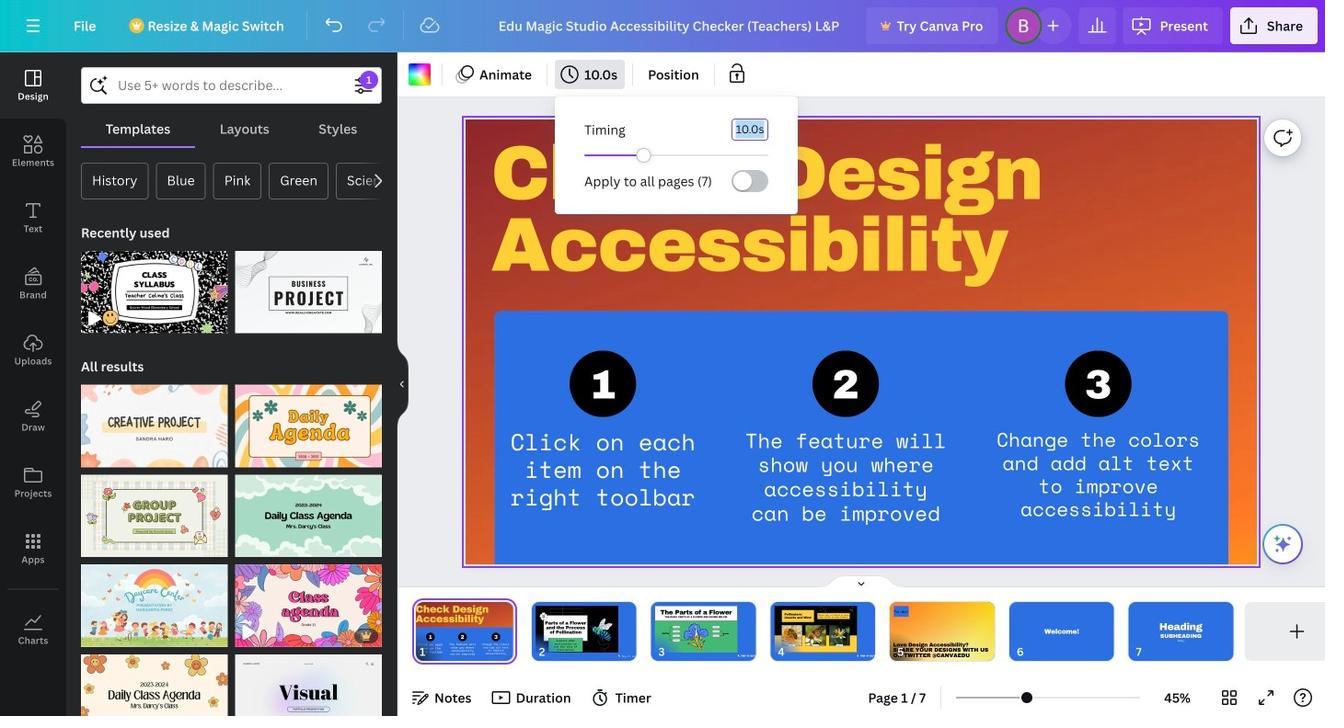 Task type: describe. For each thing, give the bounding box(es) containing it.
hide image
[[397, 341, 409, 429]]

Zoom button
[[1148, 684, 1207, 713]]

Design title text field
[[484, 7, 859, 44]]

grey minimalist business project presentation group
[[235, 240, 382, 334]]

page 1 image
[[412, 603, 517, 662]]

multicolor clouds daily class agenda template group
[[235, 464, 382, 558]]

hide pages image
[[817, 575, 906, 590]]

1 pink rectangle image from the left
[[536, 607, 618, 653]]

Page title text field
[[433, 643, 441, 662]]

green colorful cute aesthetic group project presentation group
[[81, 464, 228, 558]]

2 pink rectangle image from the left
[[655, 607, 738, 653]]

colorful watercolor creative project presentation group
[[81, 374, 228, 468]]

colorful floral illustrative class agenda presentation group
[[235, 554, 382, 648]]



Task type: vqa. For each thing, say whether or not it's contained in the screenshot.
PRO
no



Task type: locate. For each thing, give the bounding box(es) containing it.
2 horizontal spatial pink rectangle image
[[774, 607, 857, 653]]

main menu bar
[[0, 0, 1325, 52]]

0 horizontal spatial pink rectangle image
[[536, 607, 618, 653]]

orange groovy retro daily agenda presentation group
[[235, 374, 382, 468]]

side panel tab list
[[0, 52, 66, 664]]

canva assistant image
[[1272, 534, 1294, 556]]

3 pink rectangle image from the left
[[774, 607, 857, 653]]

no colour image
[[409, 63, 431, 86]]

blue green colorful daycare center presentation group
[[81, 554, 228, 648]]

gradient minimal portfolio proposal presentation group
[[235, 644, 382, 717]]

pink rectangle image
[[536, 607, 618, 653], [655, 607, 738, 653], [774, 607, 857, 653]]

1 horizontal spatial pink rectangle image
[[655, 607, 738, 653]]

colorful scrapbook nostalgia class syllabus blank education presentation group
[[81, 240, 228, 334]]

orange and yellow retro flower power daily class agenda template group
[[81, 644, 228, 717]]

Use 5+ words to describe... search field
[[118, 68, 345, 103]]

-- text field
[[733, 120, 768, 140]]



